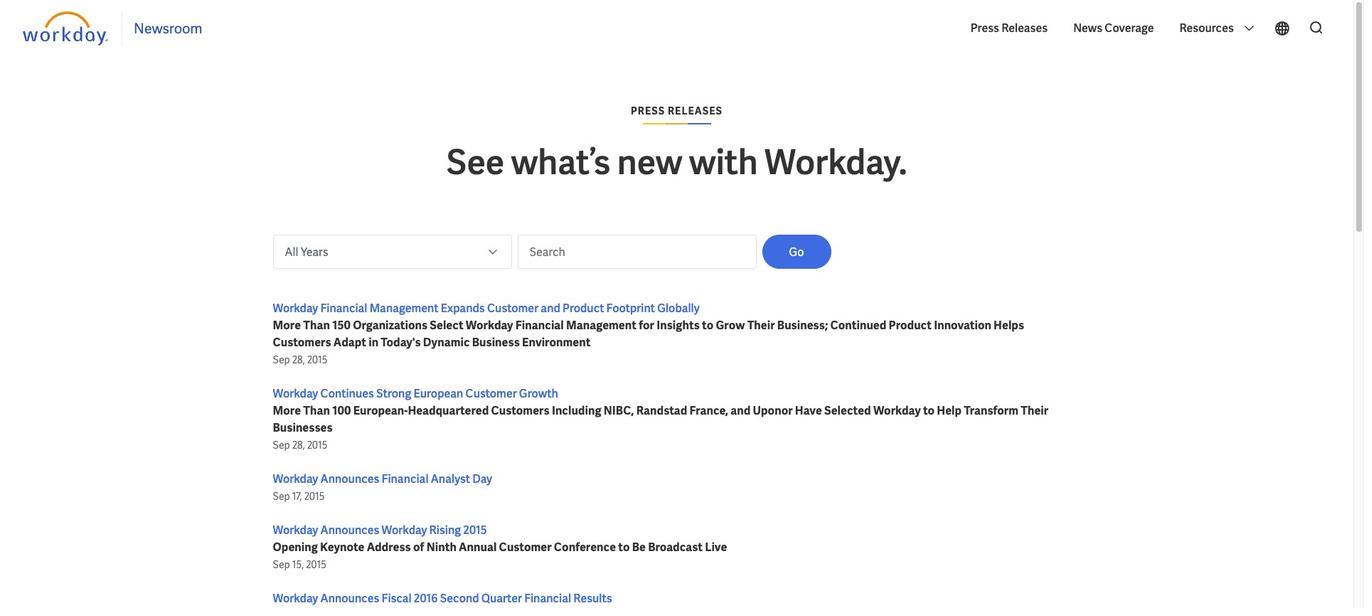 Task type: locate. For each thing, give the bounding box(es) containing it.
announces left the fiscal on the left bottom
[[320, 591, 379, 606]]

than left 150
[[303, 318, 330, 333]]

1 horizontal spatial management
[[566, 318, 637, 333]]

workday.
[[765, 140, 907, 184]]

have
[[795, 403, 822, 418]]

growth
[[519, 386, 558, 401]]

2015
[[307, 353, 327, 366], [307, 439, 327, 452], [304, 490, 325, 503], [463, 523, 487, 538], [306, 558, 326, 571]]

customers inside workday continues strong european customer growth more than 100 european-headquartered customers including nibc, randstad france, and uponor have selected workday to help transform their businesses sep 28, 2015
[[491, 403, 550, 418]]

2 horizontal spatial to
[[923, 403, 935, 418]]

for
[[639, 318, 654, 333]]

1 vertical spatial announces
[[320, 523, 379, 538]]

0 horizontal spatial and
[[541, 301, 560, 316]]

press releases link
[[963, 10, 1055, 47]]

announces for fiscal
[[320, 591, 379, 606]]

see what's new with workday.
[[446, 140, 907, 184]]

customer right annual
[[499, 540, 552, 555]]

more left 150
[[273, 318, 301, 333]]

be
[[632, 540, 646, 555]]

expands
[[441, 301, 485, 316]]

announces
[[320, 472, 379, 486], [320, 523, 379, 538], [320, 591, 379, 606]]

customer inside the workday announces workday rising 2015 opening keynote address of ninth annual customer conference to be broadcast live sep 15, 2015
[[499, 540, 552, 555]]

in
[[369, 335, 379, 350]]

organizations
[[353, 318, 428, 333]]

to left help
[[923, 403, 935, 418]]

2016
[[414, 591, 438, 606]]

press releases
[[971, 21, 1048, 36]]

headquartered
[[408, 403, 489, 418]]

1 vertical spatial than
[[303, 403, 330, 418]]

financial inside workday announces financial analyst day sep 17, 2015
[[382, 472, 429, 486]]

keynote
[[320, 540, 364, 555]]

28, up businesses in the left of the page
[[292, 353, 305, 366]]

sep inside workday announces financial analyst day sep 17, 2015
[[273, 490, 290, 503]]

newsroom link
[[134, 19, 202, 38]]

0 vertical spatial more
[[273, 318, 301, 333]]

2015 down businesses in the left of the page
[[307, 439, 327, 452]]

28, down businesses in the left of the page
[[292, 439, 305, 452]]

2 vertical spatial customer
[[499, 540, 552, 555]]

their right transform
[[1021, 403, 1049, 418]]

customers
[[273, 335, 331, 350], [491, 403, 550, 418]]

businesses
[[273, 420, 333, 435]]

france,
[[690, 403, 728, 418]]

2015 inside workday financial management expands customer and product footprint globally more than 150 organizations select workday financial management for insights to grow their business; continued product innovation helps customers adapt in today's dynamic business environment sep 28, 2015
[[307, 353, 327, 366]]

1 vertical spatial and
[[731, 403, 751, 418]]

workday financial management expands customer and product footprint globally link
[[273, 301, 700, 316]]

0 horizontal spatial product
[[563, 301, 604, 316]]

announces up keynote on the bottom left of page
[[320, 523, 379, 538]]

product up environment
[[563, 301, 604, 316]]

financial up environment
[[516, 318, 564, 333]]

helps
[[994, 318, 1024, 333]]

financial left analyst
[[382, 472, 429, 486]]

1 vertical spatial management
[[566, 318, 637, 333]]

see
[[446, 140, 504, 184]]

announces up workday announces workday rising 2015 link
[[320, 472, 379, 486]]

continues
[[320, 386, 374, 401]]

customers left adapt
[[273, 335, 331, 350]]

and up environment
[[541, 301, 560, 316]]

1 horizontal spatial customers
[[491, 403, 550, 418]]

2 than from the top
[[303, 403, 330, 418]]

announces for financial
[[320, 472, 379, 486]]

resources link
[[1172, 10, 1262, 47]]

globe icon image
[[1274, 20, 1291, 37]]

management
[[370, 301, 439, 316], [566, 318, 637, 333]]

0 vertical spatial product
[[563, 301, 604, 316]]

to left be
[[618, 540, 630, 555]]

workday
[[273, 301, 318, 316], [466, 318, 513, 333], [273, 386, 318, 401], [873, 403, 921, 418], [273, 472, 318, 486], [273, 523, 318, 538], [382, 523, 427, 538], [273, 591, 318, 606]]

workday announces fiscal 2016 second quarter financial results link
[[273, 591, 612, 606]]

4 sep from the top
[[273, 558, 290, 571]]

customers down growth
[[491, 403, 550, 418]]

2015 right 17,
[[304, 490, 325, 503]]

1 announces from the top
[[320, 472, 379, 486]]

and
[[541, 301, 560, 316], [731, 403, 751, 418]]

2 announces from the top
[[320, 523, 379, 538]]

1 vertical spatial customer
[[465, 386, 517, 401]]

2 28, from the top
[[292, 439, 305, 452]]

than
[[303, 318, 330, 333], [303, 403, 330, 418]]

0 vertical spatial customers
[[273, 335, 331, 350]]

0 vertical spatial customer
[[487, 301, 539, 316]]

150
[[332, 318, 351, 333]]

workday announces fiscal 2016 second quarter financial results
[[273, 591, 612, 606]]

workday financial management expands customer and product footprint globally more than 150 organizations select workday financial management for insights to grow their business; continued product innovation helps customers adapt in today's dynamic business environment sep 28, 2015
[[273, 301, 1024, 366]]

and right france,
[[731, 403, 751, 418]]

uponor
[[753, 403, 793, 418]]

management up the organizations
[[370, 301, 439, 316]]

management down footprint at the left of the page
[[566, 318, 637, 333]]

to inside the workday announces workday rising 2015 opening keynote address of ninth annual customer conference to be broadcast live sep 15, 2015
[[618, 540, 630, 555]]

1 horizontal spatial to
[[702, 318, 714, 333]]

announces inside workday announces financial analyst day sep 17, 2015
[[320, 472, 379, 486]]

strong
[[376, 386, 411, 401]]

2 vertical spatial to
[[618, 540, 630, 555]]

2 more from the top
[[273, 403, 301, 418]]

1 vertical spatial their
[[1021, 403, 1049, 418]]

their inside workday continues strong european customer growth more than 100 european-headquartered customers including nibc, randstad france, and uponor have selected workday to help transform their businesses sep 28, 2015
[[1021, 403, 1049, 418]]

1 sep from the top
[[273, 353, 290, 366]]

what's
[[511, 140, 611, 184]]

customer up headquartered
[[465, 386, 517, 401]]

releases
[[1002, 21, 1048, 36]]

new
[[617, 140, 682, 184]]

nibc,
[[604, 403, 634, 418]]

resources
[[1180, 21, 1236, 36]]

their
[[747, 318, 775, 333], [1021, 403, 1049, 418]]

customer
[[487, 301, 539, 316], [465, 386, 517, 401], [499, 540, 552, 555]]

than up businesses in the left of the page
[[303, 403, 330, 418]]

28,
[[292, 353, 305, 366], [292, 439, 305, 452]]

0 horizontal spatial management
[[370, 301, 439, 316]]

1 than from the top
[[303, 318, 330, 333]]

business
[[472, 335, 520, 350]]

0 vertical spatial announces
[[320, 472, 379, 486]]

3 sep from the top
[[273, 490, 290, 503]]

customer inside workday financial management expands customer and product footprint globally more than 150 organizations select workday financial management for insights to grow their business; continued product innovation helps customers adapt in today's dynamic business environment sep 28, 2015
[[487, 301, 539, 316]]

17,
[[292, 490, 302, 503]]

than inside workday financial management expands customer and product footprint globally more than 150 organizations select workday financial management for insights to grow their business; continued product innovation helps customers adapt in today's dynamic business environment sep 28, 2015
[[303, 318, 330, 333]]

1 vertical spatial customers
[[491, 403, 550, 418]]

0 horizontal spatial their
[[747, 318, 775, 333]]

more up businesses in the left of the page
[[273, 403, 301, 418]]

1 horizontal spatial product
[[889, 318, 932, 333]]

to inside workday continues strong european customer growth more than 100 european-headquartered customers including nibc, randstad france, and uponor have selected workday to help transform their businesses sep 28, 2015
[[923, 403, 935, 418]]

1 more from the top
[[273, 318, 301, 333]]

product
[[563, 301, 604, 316], [889, 318, 932, 333]]

1 horizontal spatial their
[[1021, 403, 1049, 418]]

dynamic
[[423, 335, 470, 350]]

1 vertical spatial more
[[273, 403, 301, 418]]

2 vertical spatial announces
[[320, 591, 379, 606]]

2 sep from the top
[[273, 439, 290, 452]]

press
[[631, 105, 665, 117]]

customer for growth
[[465, 386, 517, 401]]

0 horizontal spatial customers
[[273, 335, 331, 350]]

0 vertical spatial to
[[702, 318, 714, 333]]

customer inside workday continues strong european customer growth more than 100 european-headquartered customers including nibc, randstad france, and uponor have selected workday to help transform their businesses sep 28, 2015
[[465, 386, 517, 401]]

0 vertical spatial 28,
[[292, 353, 305, 366]]

sep
[[273, 353, 290, 366], [273, 439, 290, 452], [273, 490, 290, 503], [273, 558, 290, 571]]

releases
[[668, 105, 723, 117]]

28, inside workday continues strong european customer growth more than 100 european-headquartered customers including nibc, randstad france, and uponor have selected workday to help transform their businesses sep 28, 2015
[[292, 439, 305, 452]]

rising
[[429, 523, 461, 538]]

financial
[[320, 301, 367, 316], [516, 318, 564, 333], [382, 472, 429, 486], [524, 591, 571, 606]]

0 horizontal spatial to
[[618, 540, 630, 555]]

1 vertical spatial 28,
[[292, 439, 305, 452]]

0 vertical spatial and
[[541, 301, 560, 316]]

their right grow
[[747, 318, 775, 333]]

None search field
[[1299, 14, 1331, 43]]

product right the continued
[[889, 318, 932, 333]]

second
[[440, 591, 479, 606]]

business;
[[777, 318, 828, 333]]

1 horizontal spatial and
[[731, 403, 751, 418]]

more inside workday continues strong european customer growth more than 100 european-headquartered customers including nibc, randstad france, and uponor have selected workday to help transform their businesses sep 28, 2015
[[273, 403, 301, 418]]

and inside workday financial management expands customer and product footprint globally more than 150 organizations select workday financial management for insights to grow their business; continued product innovation helps customers adapt in today's dynamic business environment sep 28, 2015
[[541, 301, 560, 316]]

2015 up the continues
[[307, 353, 327, 366]]

news coverage link
[[1066, 10, 1161, 47]]

sep inside workday continues strong european customer growth more than 100 european-headquartered customers including nibc, randstad france, and uponor have selected workday to help transform their businesses sep 28, 2015
[[273, 439, 290, 452]]

0 vertical spatial than
[[303, 318, 330, 333]]

1 vertical spatial to
[[923, 403, 935, 418]]

to left grow
[[702, 318, 714, 333]]

3 announces from the top
[[320, 591, 379, 606]]

0 vertical spatial their
[[747, 318, 775, 333]]

more
[[273, 318, 301, 333], [273, 403, 301, 418]]

1 28, from the top
[[292, 353, 305, 366]]

announces inside the workday announces workday rising 2015 opening keynote address of ninth annual customer conference to be broadcast live sep 15, 2015
[[320, 523, 379, 538]]

workday announces financial analyst day sep 17, 2015
[[273, 472, 492, 503]]

customer up business
[[487, 301, 539, 316]]



Task type: vqa. For each thing, say whether or not it's contained in the screenshot.
France,
yes



Task type: describe. For each thing, give the bounding box(es) containing it.
conference
[[554, 540, 616, 555]]

financial left results on the bottom left
[[524, 591, 571, 606]]

globally
[[657, 301, 700, 316]]

fiscal
[[382, 591, 412, 606]]

of
[[413, 540, 424, 555]]

0 vertical spatial management
[[370, 301, 439, 316]]

address
[[367, 540, 411, 555]]

2015 up annual
[[463, 523, 487, 538]]

news
[[1073, 21, 1103, 36]]

quarter
[[481, 591, 522, 606]]

help
[[937, 403, 962, 418]]

sep inside the workday announces workday rising 2015 opening keynote address of ninth annual customer conference to be broadcast live sep 15, 2015
[[273, 558, 290, 571]]

workday announces financial analyst day link
[[273, 472, 492, 486]]

ninth
[[426, 540, 457, 555]]

randstad
[[636, 403, 687, 418]]

selected
[[824, 403, 871, 418]]

opening
[[273, 540, 318, 555]]

sep inside workday financial management expands customer and product footprint globally more than 150 organizations select workday financial management for insights to grow their business; continued product innovation helps customers adapt in today's dynamic business environment sep 28, 2015
[[273, 353, 290, 366]]

financial up 150
[[320, 301, 367, 316]]

annual
[[459, 540, 497, 555]]

european
[[414, 386, 463, 401]]

analyst
[[431, 472, 470, 486]]

15,
[[292, 558, 304, 571]]

grow
[[716, 318, 745, 333]]

today's
[[381, 335, 421, 350]]

select
[[430, 318, 463, 333]]

european-
[[353, 403, 408, 418]]

transform
[[964, 403, 1019, 418]]

Search text field
[[517, 235, 756, 269]]

and inside workday continues strong european customer growth more than 100 european-headquartered customers including nibc, randstad france, and uponor have selected workday to help transform their businesses sep 28, 2015
[[731, 403, 751, 418]]

with
[[689, 140, 758, 184]]

than inside workday continues strong european customer growth more than 100 european-headquartered customers including nibc, randstad france, and uponor have selected workday to help transform their businesses sep 28, 2015
[[303, 403, 330, 418]]

2015 inside workday announces financial analyst day sep 17, 2015
[[304, 490, 325, 503]]

2015 inside workday continues strong european customer growth more than 100 european-headquartered customers including nibc, randstad france, and uponor have selected workday to help transform their businesses sep 28, 2015
[[307, 439, 327, 452]]

go button
[[762, 235, 831, 269]]

news coverage
[[1073, 21, 1154, 36]]

1 vertical spatial product
[[889, 318, 932, 333]]

28, inside workday financial management expands customer and product footprint globally more than 150 organizations select workday financial management for insights to grow their business; continued product innovation helps customers adapt in today's dynamic business environment sep 28, 2015
[[292, 353, 305, 366]]

adapt
[[333, 335, 366, 350]]

newsroom
[[134, 19, 202, 38]]

workday announces workday rising 2015 opening keynote address of ninth annual customer conference to be broadcast live sep 15, 2015
[[273, 523, 727, 571]]

broadcast
[[648, 540, 703, 555]]

100
[[332, 403, 351, 418]]

press releases
[[631, 105, 723, 117]]

2015 right 15,
[[306, 558, 326, 571]]

workday inside workday announces financial analyst day sep 17, 2015
[[273, 472, 318, 486]]

including
[[552, 403, 601, 418]]

their inside workday financial management expands customer and product footprint globally more than 150 organizations select workday financial management for insights to grow their business; continued product innovation helps customers adapt in today's dynamic business environment sep 28, 2015
[[747, 318, 775, 333]]

go to the newsroom homepage image
[[23, 11, 110, 46]]

environment
[[522, 335, 591, 350]]

footprint
[[606, 301, 655, 316]]

workday continues strong european customer growth more than 100 european-headquartered customers including nibc, randstad france, and uponor have selected workday to help transform their businesses sep 28, 2015
[[273, 386, 1049, 452]]

coverage
[[1105, 21, 1154, 36]]

more inside workday financial management expands customer and product footprint globally more than 150 organizations select workday financial management for insights to grow their business; continued product innovation helps customers adapt in today's dynamic business environment sep 28, 2015
[[273, 318, 301, 333]]

insights
[[657, 318, 700, 333]]

workday continues strong european customer growth link
[[273, 386, 558, 401]]

to inside workday financial management expands customer and product footprint globally more than 150 organizations select workday financial management for insights to grow their business; continued product innovation helps customers adapt in today's dynamic business environment sep 28, 2015
[[702, 318, 714, 333]]

announces for workday
[[320, 523, 379, 538]]

customer for and
[[487, 301, 539, 316]]

workday announces workday rising 2015 link
[[273, 523, 487, 538]]

live
[[705, 540, 727, 555]]

continued
[[830, 318, 886, 333]]

results
[[573, 591, 612, 606]]

day
[[472, 472, 492, 486]]

press
[[971, 21, 999, 36]]

innovation
[[934, 318, 991, 333]]

go
[[789, 245, 804, 260]]

customers inside workday financial management expands customer and product footprint globally more than 150 organizations select workday financial management for insights to grow their business; continued product innovation helps customers adapt in today's dynamic business environment sep 28, 2015
[[273, 335, 331, 350]]



